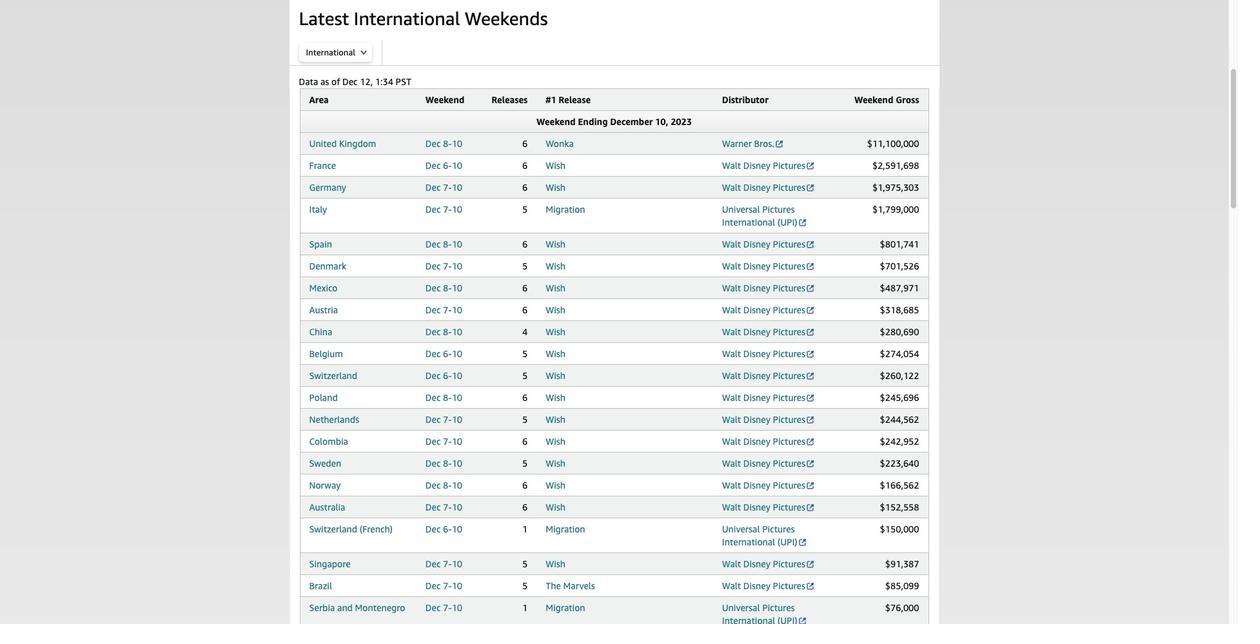 Task type: locate. For each thing, give the bounding box(es) containing it.
0 vertical spatial universal
[[722, 204, 760, 215]]

sweden link
[[309, 458, 341, 469]]

4 dec 6-10 link from the top
[[426, 524, 463, 535]]

walt disney pictures link for $242,952
[[722, 436, 815, 447]]

1 1 from the top
[[523, 524, 528, 535]]

9 wish link from the top
[[546, 370, 566, 381]]

8-
[[443, 138, 452, 149], [443, 239, 452, 250], [443, 283, 452, 294], [443, 326, 452, 337], [443, 392, 452, 403], [443, 458, 452, 469], [443, 480, 452, 491]]

0 vertical spatial switzerland
[[309, 370, 357, 381]]

7 walt disney pictures from the top
[[722, 326, 806, 337]]

1 vertical spatial switzerland
[[309, 524, 357, 535]]

of
[[332, 76, 340, 87]]

2 1 from the top
[[523, 603, 528, 614]]

disney for $318,685
[[744, 305, 771, 315]]

0 horizontal spatial weekend
[[426, 94, 465, 105]]

belgium
[[309, 348, 343, 359]]

$801,741
[[880, 239, 920, 250]]

italy link
[[309, 204, 327, 215]]

switzerland down belgium
[[309, 370, 357, 381]]

0 vertical spatial universal pictures international (upi)
[[722, 204, 798, 228]]

1 vertical spatial universal pictures international (upi)
[[722, 524, 798, 548]]

walt for $91,387
[[722, 559, 741, 570]]

walt disney pictures for $223,640
[[722, 458, 806, 469]]

wish link for denmark
[[546, 261, 566, 272]]

6 5 from the top
[[523, 458, 528, 469]]

6
[[523, 138, 528, 149], [523, 160, 528, 171], [523, 182, 528, 193], [523, 239, 528, 250], [523, 283, 528, 294], [523, 305, 528, 315], [523, 392, 528, 403], [523, 436, 528, 447], [523, 480, 528, 491], [523, 502, 528, 513]]

4
[[523, 326, 528, 337]]

13 wish link from the top
[[546, 458, 566, 469]]

1 vertical spatial (upi)
[[778, 537, 798, 548]]

10 disney from the top
[[744, 392, 771, 403]]

3 10 from the top
[[452, 182, 463, 193]]

$2,591,698
[[873, 160, 920, 171]]

8 walt disney pictures link from the top
[[722, 348, 815, 359]]

universal pictures international (upi) link
[[722, 204, 808, 228], [722, 524, 808, 548], [722, 603, 808, 625]]

walt for $280,690
[[722, 326, 741, 337]]

1:34
[[375, 76, 393, 87]]

10 for france
[[452, 160, 463, 171]]

6 dec 8-10 from the top
[[426, 458, 463, 469]]

migration for italy
[[546, 204, 586, 215]]

5 for brazil
[[523, 581, 528, 592]]

wish for switzerland
[[546, 370, 566, 381]]

brazil link
[[309, 581, 332, 592]]

ending
[[578, 116, 608, 127]]

14 wish from the top
[[546, 480, 566, 491]]

1 8- from the top
[[443, 138, 452, 149]]

9 walt disney pictures from the top
[[722, 370, 806, 381]]

2 walt from the top
[[722, 182, 741, 193]]

0 vertical spatial 1
[[523, 524, 528, 535]]

serbia
[[309, 603, 335, 614]]

10 for switzerland (french)
[[452, 524, 463, 535]]

1 vertical spatial universal pictures international (upi) link
[[722, 524, 808, 548]]

1 (upi) from the top
[[778, 217, 798, 228]]

5 dec 7-10 from the top
[[426, 414, 463, 425]]

2 walt disney pictures from the top
[[722, 182, 806, 193]]

11 walt from the top
[[722, 414, 741, 425]]

13 10 from the top
[[452, 414, 463, 425]]

dec 6-10 link
[[426, 160, 463, 171], [426, 348, 463, 359], [426, 370, 463, 381], [426, 524, 463, 535]]

3 disney from the top
[[744, 239, 771, 250]]

5 dec 8-10 link from the top
[[426, 392, 463, 403]]

wish for sweden
[[546, 458, 566, 469]]

dec 7-10 link for colombia
[[426, 436, 463, 447]]

13 walt disney pictures from the top
[[722, 458, 806, 469]]

denmark link
[[309, 261, 347, 272]]

1 5 from the top
[[523, 204, 528, 215]]

wish for norway
[[546, 480, 566, 491]]

dec 7-10
[[426, 182, 463, 193], [426, 204, 463, 215], [426, 261, 463, 272], [426, 305, 463, 315], [426, 414, 463, 425], [426, 436, 463, 447], [426, 502, 463, 513], [426, 559, 463, 570], [426, 581, 463, 592], [426, 603, 463, 614]]

migration link for italy
[[546, 204, 586, 215]]

dec 8-10 for mexico
[[426, 283, 463, 294]]

singapore link
[[309, 559, 351, 570]]

dropdown image
[[361, 50, 367, 55]]

16 wish link from the top
[[546, 559, 566, 570]]

dec for netherlands
[[426, 414, 441, 425]]

2 (upi) from the top
[[778, 537, 798, 548]]

universal pictures international (upi) link for $150,000
[[722, 524, 808, 548]]

dec 7-10 for netherlands
[[426, 414, 463, 425]]

14 disney from the top
[[744, 480, 771, 491]]

10
[[452, 138, 463, 149], [452, 160, 463, 171], [452, 182, 463, 193], [452, 204, 463, 215], [452, 239, 463, 250], [452, 261, 463, 272], [452, 283, 463, 294], [452, 305, 463, 315], [452, 326, 463, 337], [452, 348, 463, 359], [452, 370, 463, 381], [452, 392, 463, 403], [452, 414, 463, 425], [452, 436, 463, 447], [452, 458, 463, 469], [452, 480, 463, 491], [452, 502, 463, 513], [452, 524, 463, 535], [452, 559, 463, 570], [452, 581, 463, 592], [452, 603, 463, 614]]

1 universal pictures international (upi) link from the top
[[722, 204, 808, 228]]

7 dec 7-10 link from the top
[[426, 502, 463, 513]]

disney for $487,971
[[744, 283, 771, 294]]

1
[[523, 524, 528, 535], [523, 603, 528, 614]]

universal pictures international (upi)
[[722, 204, 798, 228], [722, 524, 798, 548], [722, 603, 798, 625]]

2 vertical spatial migration
[[546, 603, 586, 614]]

warner
[[722, 138, 752, 149]]

walt for $2,591,698
[[722, 160, 741, 171]]

france
[[309, 160, 336, 171]]

10 for spain
[[452, 239, 463, 250]]

10 dec 7-10 link from the top
[[426, 603, 463, 614]]

marvels
[[564, 581, 595, 592]]

2 universal pictures international (upi) link from the top
[[722, 524, 808, 548]]

walt disney pictures link for $260,122
[[722, 370, 815, 381]]

(upi)
[[778, 217, 798, 228], [778, 537, 798, 548], [778, 615, 798, 625]]

switzerland down australia
[[309, 524, 357, 535]]

$150,000
[[880, 524, 920, 535]]

15 disney from the top
[[744, 502, 771, 513]]

china link
[[309, 326, 333, 337]]

10 for denmark
[[452, 261, 463, 272]]

wish link for norway
[[546, 480, 566, 491]]

10 for norway
[[452, 480, 463, 491]]

0 vertical spatial migration
[[546, 204, 586, 215]]

8 walt from the top
[[722, 348, 741, 359]]

6 6 from the top
[[523, 305, 528, 315]]

4 walt from the top
[[722, 261, 741, 272]]

10 wish from the top
[[546, 392, 566, 403]]

pictures for $85,099
[[773, 581, 806, 592]]

1 wish link from the top
[[546, 160, 566, 171]]

pictures for $245,696
[[773, 392, 806, 403]]

3 dec 8-10 from the top
[[426, 283, 463, 294]]

9 wish from the top
[[546, 370, 566, 381]]

1 horizontal spatial weekend
[[537, 116, 576, 127]]

$242,952
[[880, 436, 920, 447]]

3 walt from the top
[[722, 239, 741, 250]]

singapore
[[309, 559, 351, 570]]

dec 6-10 link for france
[[426, 160, 463, 171]]

dec 7-10 link for germany
[[426, 182, 463, 193]]

distributor
[[722, 94, 769, 105]]

16 walt disney pictures from the top
[[722, 559, 806, 570]]

11 walt disney pictures link from the top
[[722, 414, 815, 425]]

7 dec 8-10 link from the top
[[426, 480, 463, 491]]

switzerland link
[[309, 370, 357, 381]]

$85,099
[[886, 581, 920, 592]]

walt for $274,054
[[722, 348, 741, 359]]

5 wish from the top
[[546, 283, 566, 294]]

dec for norway
[[426, 480, 441, 491]]

data
[[299, 76, 318, 87]]

migration
[[546, 204, 586, 215], [546, 524, 586, 535], [546, 603, 586, 614]]

10 wish link from the top
[[546, 392, 566, 403]]

6 for mexico
[[523, 283, 528, 294]]

10 6 from the top
[[523, 502, 528, 513]]

poland
[[309, 392, 338, 403]]

8 5 from the top
[[523, 581, 528, 592]]

17 disney from the top
[[744, 581, 771, 592]]

2 wish from the top
[[546, 182, 566, 193]]

17 walt disney pictures from the top
[[722, 581, 806, 592]]

1 for dec 7-10
[[523, 603, 528, 614]]

8- for united kingdom
[[443, 138, 452, 149]]

disney for $245,696
[[744, 392, 771, 403]]

wish for china
[[546, 326, 566, 337]]

1 dec 8-10 from the top
[[426, 138, 463, 149]]

5 8- from the top
[[443, 392, 452, 403]]

austria
[[309, 305, 338, 315]]

4 disney from the top
[[744, 261, 771, 272]]

6 for colombia
[[523, 436, 528, 447]]

6 10 from the top
[[452, 261, 463, 272]]

14 wish link from the top
[[546, 480, 566, 491]]

$1,975,303
[[873, 182, 920, 193]]

3 (upi) from the top
[[778, 615, 798, 625]]

wish for netherlands
[[546, 414, 566, 425]]

italy
[[309, 204, 327, 215]]

8- for spain
[[443, 239, 452, 250]]

12 walt disney pictures link from the top
[[722, 436, 815, 447]]

wish link for sweden
[[546, 458, 566, 469]]

norway link
[[309, 480, 341, 491]]

5 for singapore
[[523, 559, 528, 570]]

9 10 from the top
[[452, 326, 463, 337]]

10 walt from the top
[[722, 392, 741, 403]]

2 vertical spatial universal pictures international (upi)
[[722, 603, 798, 625]]

1 vertical spatial 1
[[523, 603, 528, 614]]

1 dec 7-10 from the top
[[426, 182, 463, 193]]

2 vertical spatial universal pictures international (upi) link
[[722, 603, 808, 625]]

15 10 from the top
[[452, 458, 463, 469]]

0 vertical spatial migration link
[[546, 204, 586, 215]]

5 6 from the top
[[523, 283, 528, 294]]

$274,054
[[880, 348, 920, 359]]

9 walt disney pictures link from the top
[[722, 370, 815, 381]]

8 wish link from the top
[[546, 348, 566, 359]]

16 walt disney pictures link from the top
[[722, 559, 815, 570]]

international for serbia and montenegro
[[722, 615, 776, 625]]

1 vertical spatial universal
[[722, 524, 760, 535]]

dec 7-10 link
[[426, 182, 463, 193], [426, 204, 463, 215], [426, 261, 463, 272], [426, 305, 463, 315], [426, 414, 463, 425], [426, 436, 463, 447], [426, 502, 463, 513], [426, 559, 463, 570], [426, 581, 463, 592], [426, 603, 463, 614]]

6 dec 7-10 link from the top
[[426, 436, 463, 447]]

10 for mexico
[[452, 283, 463, 294]]

china
[[309, 326, 333, 337]]

dec 6-10 for switzerland
[[426, 370, 463, 381]]

montenegro
[[355, 603, 405, 614]]

wish link for australia
[[546, 502, 566, 513]]

disney for $701,526
[[744, 261, 771, 272]]

walt
[[722, 160, 741, 171], [722, 182, 741, 193], [722, 239, 741, 250], [722, 261, 741, 272], [722, 283, 741, 294], [722, 305, 741, 315], [722, 326, 741, 337], [722, 348, 741, 359], [722, 370, 741, 381], [722, 392, 741, 403], [722, 414, 741, 425], [722, 436, 741, 447], [722, 458, 741, 469], [722, 480, 741, 491], [722, 502, 741, 513], [722, 559, 741, 570], [722, 581, 741, 592]]

$318,685
[[880, 305, 920, 315]]

1 walt disney pictures link from the top
[[722, 160, 815, 171]]

1 vertical spatial migration
[[546, 524, 586, 535]]

dec 8-10 for spain
[[426, 239, 463, 250]]

bros.
[[755, 138, 775, 149]]

8 10 from the top
[[452, 305, 463, 315]]

2 horizontal spatial weekend
[[855, 94, 894, 105]]

walt disney pictures link
[[722, 160, 815, 171], [722, 182, 815, 193], [722, 239, 815, 250], [722, 261, 815, 272], [722, 283, 815, 294], [722, 305, 815, 315], [722, 326, 815, 337], [722, 348, 815, 359], [722, 370, 815, 381], [722, 392, 815, 403], [722, 414, 815, 425], [722, 436, 815, 447], [722, 458, 815, 469], [722, 480, 815, 491], [722, 502, 815, 513], [722, 559, 815, 570], [722, 581, 815, 592]]

5 walt from the top
[[722, 283, 741, 294]]

wish link for china
[[546, 326, 566, 337]]

1 walt disney pictures from the top
[[722, 160, 806, 171]]

germany
[[309, 182, 346, 193]]

4 6 from the top
[[523, 239, 528, 250]]

dec
[[343, 76, 358, 87], [426, 138, 441, 149], [426, 160, 441, 171], [426, 182, 441, 193], [426, 204, 441, 215], [426, 239, 441, 250], [426, 261, 441, 272], [426, 283, 441, 294], [426, 305, 441, 315], [426, 326, 441, 337], [426, 348, 441, 359], [426, 370, 441, 381], [426, 392, 441, 403], [426, 414, 441, 425], [426, 436, 441, 447], [426, 458, 441, 469], [426, 480, 441, 491], [426, 502, 441, 513], [426, 524, 441, 535], [426, 559, 441, 570], [426, 581, 441, 592], [426, 603, 441, 614]]

universal pictures international (upi) link for $76,000
[[722, 603, 808, 625]]

15 wish from the top
[[546, 502, 566, 513]]

dec for mexico
[[426, 283, 441, 294]]

(french)
[[360, 524, 393, 535]]

dec 7-10 link for singapore
[[426, 559, 463, 570]]

and
[[337, 603, 353, 614]]

2 vertical spatial universal
[[722, 603, 760, 614]]

dec 7-10 for australia
[[426, 502, 463, 513]]

1 vertical spatial migration link
[[546, 524, 586, 535]]

pictures for $487,971
[[773, 283, 806, 294]]

7 disney from the top
[[744, 326, 771, 337]]

2 migration from the top
[[546, 524, 586, 535]]

2 vertical spatial migration link
[[546, 603, 586, 614]]

dec 7-10 for singapore
[[426, 559, 463, 570]]

4 dec 8-10 link from the top
[[426, 326, 463, 337]]

0 vertical spatial (upi)
[[778, 217, 798, 228]]

2 switzerland from the top
[[309, 524, 357, 535]]

walt for $701,526
[[722, 261, 741, 272]]

migration for switzerland (french)
[[546, 524, 586, 535]]

walt disney pictures
[[722, 160, 806, 171], [722, 182, 806, 193], [722, 239, 806, 250], [722, 261, 806, 272], [722, 283, 806, 294], [722, 305, 806, 315], [722, 326, 806, 337], [722, 348, 806, 359], [722, 370, 806, 381], [722, 392, 806, 403], [722, 414, 806, 425], [722, 436, 806, 447], [722, 458, 806, 469], [722, 480, 806, 491], [722, 502, 806, 513], [722, 559, 806, 570], [722, 581, 806, 592]]

2 dec 6-10 from the top
[[426, 348, 463, 359]]

$166,562
[[880, 480, 920, 491]]

dec for colombia
[[426, 436, 441, 447]]

dec 6-10
[[426, 160, 463, 171], [426, 348, 463, 359], [426, 370, 463, 381], [426, 524, 463, 535]]

10 walt disney pictures link from the top
[[722, 392, 815, 403]]

wish
[[546, 160, 566, 171], [546, 182, 566, 193], [546, 239, 566, 250], [546, 261, 566, 272], [546, 283, 566, 294], [546, 305, 566, 315], [546, 326, 566, 337], [546, 348, 566, 359], [546, 370, 566, 381], [546, 392, 566, 403], [546, 414, 566, 425], [546, 436, 566, 447], [546, 458, 566, 469], [546, 480, 566, 491], [546, 502, 566, 513], [546, 559, 566, 570]]

5 dec 7-10 link from the top
[[426, 414, 463, 425]]

7-
[[443, 182, 452, 193], [443, 204, 452, 215], [443, 261, 452, 272], [443, 305, 452, 315], [443, 414, 452, 425], [443, 436, 452, 447], [443, 502, 452, 513], [443, 559, 452, 570], [443, 581, 452, 592], [443, 603, 452, 614]]

1 switzerland from the top
[[309, 370, 357, 381]]

7 wish link from the top
[[546, 326, 566, 337]]

$487,971
[[880, 283, 920, 294]]

8- for china
[[443, 326, 452, 337]]

dec 7-10 link for austria
[[426, 305, 463, 315]]

2 migration link from the top
[[546, 524, 586, 535]]

6 wish link from the top
[[546, 305, 566, 315]]

dec 7-10 for colombia
[[426, 436, 463, 447]]

(upi) for $76,000
[[778, 615, 798, 625]]

4 wish link from the top
[[546, 261, 566, 272]]

3 dec 7-10 from the top
[[426, 261, 463, 272]]

6 for germany
[[523, 182, 528, 193]]

5 for belgium
[[523, 348, 528, 359]]

walt disney pictures link for $487,971
[[722, 283, 815, 294]]

weekend
[[426, 94, 465, 105], [855, 94, 894, 105], [537, 116, 576, 127]]

walt disney pictures for $318,685
[[722, 305, 806, 315]]

switzerland
[[309, 370, 357, 381], [309, 524, 357, 535]]

5
[[523, 204, 528, 215], [523, 261, 528, 272], [523, 348, 528, 359], [523, 370, 528, 381], [523, 414, 528, 425], [523, 458, 528, 469], [523, 559, 528, 570], [523, 581, 528, 592]]

latest international weekends
[[299, 8, 548, 29]]

walt disney pictures link for $701,526
[[722, 261, 815, 272]]

10 for brazil
[[452, 581, 463, 592]]

warner bros. link
[[722, 138, 784, 149]]

wish link for france
[[546, 160, 566, 171]]

dec for italy
[[426, 204, 441, 215]]

universal
[[722, 204, 760, 215], [722, 524, 760, 535], [722, 603, 760, 614]]

1 walt from the top
[[722, 160, 741, 171]]

3 7- from the top
[[443, 261, 452, 272]]

4 5 from the top
[[523, 370, 528, 381]]

6 for australia
[[523, 502, 528, 513]]

14 walt from the top
[[722, 480, 741, 491]]

14 10 from the top
[[452, 436, 463, 447]]

12 walt from the top
[[722, 436, 741, 447]]

0 vertical spatial universal pictures international (upi) link
[[722, 204, 808, 228]]

12 walt disney pictures from the top
[[722, 436, 806, 447]]

11 wish link from the top
[[546, 414, 566, 425]]

dec 8-10 for norway
[[426, 480, 463, 491]]

5 for italy
[[523, 204, 528, 215]]

dec for sweden
[[426, 458, 441, 469]]

8 7- from the top
[[443, 559, 452, 570]]

2 6- from the top
[[443, 348, 452, 359]]

4 walt disney pictures from the top
[[722, 261, 806, 272]]

2 vertical spatial (upi)
[[778, 615, 798, 625]]

3 universal pictures international (upi) from the top
[[722, 603, 798, 625]]

disney for $244,562
[[744, 414, 771, 425]]

walt disney pictures link for $318,685
[[722, 305, 815, 315]]

2 dec 8-10 link from the top
[[426, 239, 463, 250]]

11 disney from the top
[[744, 414, 771, 425]]

3 migration link from the top
[[546, 603, 586, 614]]

migration for serbia and montenegro
[[546, 603, 586, 614]]



Task type: vqa. For each thing, say whether or not it's contained in the screenshot.


Task type: describe. For each thing, give the bounding box(es) containing it.
7- for netherlands
[[443, 414, 452, 425]]

7- for italy
[[443, 204, 452, 215]]

10 for poland
[[452, 392, 463, 403]]

norway
[[309, 480, 341, 491]]

wish for spain
[[546, 239, 566, 250]]

data as of dec 12, 1:34 pst
[[299, 76, 412, 87]]

$152,558
[[880, 502, 920, 513]]

wish for australia
[[546, 502, 566, 513]]

disney for $2,591,698
[[744, 160, 771, 171]]

release
[[559, 94, 591, 105]]

walt disney pictures for $85,099
[[722, 581, 806, 592]]

walt disney pictures link for $223,640
[[722, 458, 815, 469]]

dec 8-10 for china
[[426, 326, 463, 337]]

dec for serbia and montenegro
[[426, 603, 441, 614]]

$260,122
[[880, 370, 920, 381]]

germany link
[[309, 182, 346, 193]]

belgium link
[[309, 348, 343, 359]]

$223,640
[[880, 458, 920, 469]]

the
[[546, 581, 561, 592]]

denmark
[[309, 261, 347, 272]]

$244,562
[[880, 414, 920, 425]]

walt disney pictures link for $85,099
[[722, 581, 815, 592]]

colombia link
[[309, 436, 348, 447]]

disney for $166,562
[[744, 480, 771, 491]]

pictures for $701,526
[[773, 261, 806, 272]]

dec 8-10 for united kingdom
[[426, 138, 463, 149]]

switzerland (french) link
[[309, 524, 393, 535]]

12,
[[360, 76, 373, 87]]

wish link for switzerland
[[546, 370, 566, 381]]

france link
[[309, 160, 336, 171]]

spain link
[[309, 239, 332, 250]]

disney for $242,952
[[744, 436, 771, 447]]

pictures for $244,562
[[773, 414, 806, 425]]

universal pictures international (upi) for $150,000
[[722, 524, 798, 548]]

switzerland (french)
[[309, 524, 393, 535]]

walt disney pictures link for $91,387
[[722, 559, 815, 570]]

poland link
[[309, 392, 338, 403]]

dec 7-10 link for brazil
[[426, 581, 463, 592]]

(upi) for $1,799,000
[[778, 217, 798, 228]]

mexico
[[309, 283, 338, 294]]

dec for china
[[426, 326, 441, 337]]

10 for colombia
[[452, 436, 463, 447]]

#1 release
[[546, 94, 591, 105]]

switzerland for switzerland (french)
[[309, 524, 357, 535]]

netherlands
[[309, 414, 359, 425]]

wish for colombia
[[546, 436, 566, 447]]

dec for switzerland
[[426, 370, 441, 381]]

dec 8-10 link for norway
[[426, 480, 463, 491]]

the marvels
[[546, 581, 595, 592]]

kingdom
[[339, 138, 376, 149]]

dec 7-10 for austria
[[426, 305, 463, 315]]

7- for brazil
[[443, 581, 452, 592]]

releases
[[492, 94, 528, 105]]

united
[[309, 138, 337, 149]]

migration link for serbia and montenegro
[[546, 603, 586, 614]]

$701,526
[[880, 261, 920, 272]]

pst
[[396, 76, 412, 87]]

migration link for switzerland (french)
[[546, 524, 586, 535]]

wonka link
[[546, 138, 574, 149]]

wish for france
[[546, 160, 566, 171]]

wish for denmark
[[546, 261, 566, 272]]

sweden
[[309, 458, 341, 469]]

walt disney pictures for $242,952
[[722, 436, 806, 447]]

dec 6-10 link for switzerland (french)
[[426, 524, 463, 535]]

weekend gross
[[855, 94, 920, 105]]

dec 7-10 link for serbia and montenegro
[[426, 603, 463, 614]]

brazil
[[309, 581, 332, 592]]

walt disney pictures for $801,741
[[722, 239, 806, 250]]

pictures for $91,387
[[773, 559, 806, 570]]

universal pictures international (upi) for $1,799,000
[[722, 204, 798, 228]]

wish link for austria
[[546, 305, 566, 315]]

area
[[309, 94, 329, 105]]

universal pictures international (upi) for $76,000
[[722, 603, 798, 625]]

dec for denmark
[[426, 261, 441, 272]]

disney for $91,387
[[744, 559, 771, 570]]

10 for serbia and montenegro
[[452, 603, 463, 614]]

austria link
[[309, 305, 338, 315]]

spain
[[309, 239, 332, 250]]

switzerland for switzerland 'link'
[[309, 370, 357, 381]]

wish for mexico
[[546, 283, 566, 294]]

pictures for $152,558
[[773, 502, 806, 513]]

$1,799,000
[[873, 204, 920, 215]]

pictures for $242,952
[[773, 436, 806, 447]]

dec for singapore
[[426, 559, 441, 570]]

dec for belgium
[[426, 348, 441, 359]]

10 for switzerland
[[452, 370, 463, 381]]

10 for united kingdom
[[452, 138, 463, 149]]

netherlands link
[[309, 414, 359, 425]]

united kingdom link
[[309, 138, 376, 149]]

dec 7-10 for brazil
[[426, 581, 463, 592]]

weekends
[[465, 8, 548, 29]]

wish for belgium
[[546, 348, 566, 359]]

gross
[[896, 94, 920, 105]]

2023
[[671, 116, 692, 127]]

walt disney pictures link for $280,690
[[722, 326, 815, 337]]

dec for australia
[[426, 502, 441, 513]]

colombia
[[309, 436, 348, 447]]

the marvels link
[[546, 581, 595, 592]]

australia link
[[309, 502, 345, 513]]

dec 6-10 link for belgium
[[426, 348, 463, 359]]

dec 7-10 link for denmark
[[426, 261, 463, 272]]

serbia and montenegro
[[309, 603, 405, 614]]

$11,100,000
[[868, 138, 920, 149]]

warner bros.
[[722, 138, 775, 149]]

australia
[[309, 502, 345, 513]]

latest
[[299, 8, 349, 29]]

wish link for colombia
[[546, 436, 566, 447]]

pictures for $280,690
[[773, 326, 806, 337]]

mexico link
[[309, 283, 338, 294]]

10,
[[656, 116, 669, 127]]

dec 8-10 link for poland
[[426, 392, 463, 403]]

pictures for $801,741
[[773, 239, 806, 250]]

$280,690
[[880, 326, 920, 337]]

weekend ending december 10, 2023
[[537, 116, 692, 127]]

7- for colombia
[[443, 436, 452, 447]]

walt disney pictures for $166,562
[[722, 480, 806, 491]]

december
[[610, 116, 653, 127]]

dec for austria
[[426, 305, 441, 315]]

7- for singapore
[[443, 559, 452, 570]]

serbia and montenegro link
[[309, 603, 405, 614]]

dec 7-10 link for netherlands
[[426, 414, 463, 425]]

$91,387
[[886, 559, 920, 570]]

5 for switzerland
[[523, 370, 528, 381]]

#1
[[546, 94, 557, 105]]

disney for $260,122
[[744, 370, 771, 381]]

7- for austria
[[443, 305, 452, 315]]

walt for $801,741
[[722, 239, 741, 250]]

dec for germany
[[426, 182, 441, 193]]

pictures for $318,685
[[773, 305, 806, 315]]

universal pictures international (upi) link for $1,799,000
[[722, 204, 808, 228]]

$245,696
[[880, 392, 920, 403]]

wonka
[[546, 138, 574, 149]]

as
[[321, 76, 329, 87]]

walt disney pictures for $244,562
[[722, 414, 806, 425]]

united kingdom
[[309, 138, 376, 149]]

dec 7-10 link for australia
[[426, 502, 463, 513]]

wish link for netherlands
[[546, 414, 566, 425]]

$76,000
[[886, 603, 920, 614]]

wish link for mexico
[[546, 283, 566, 294]]



